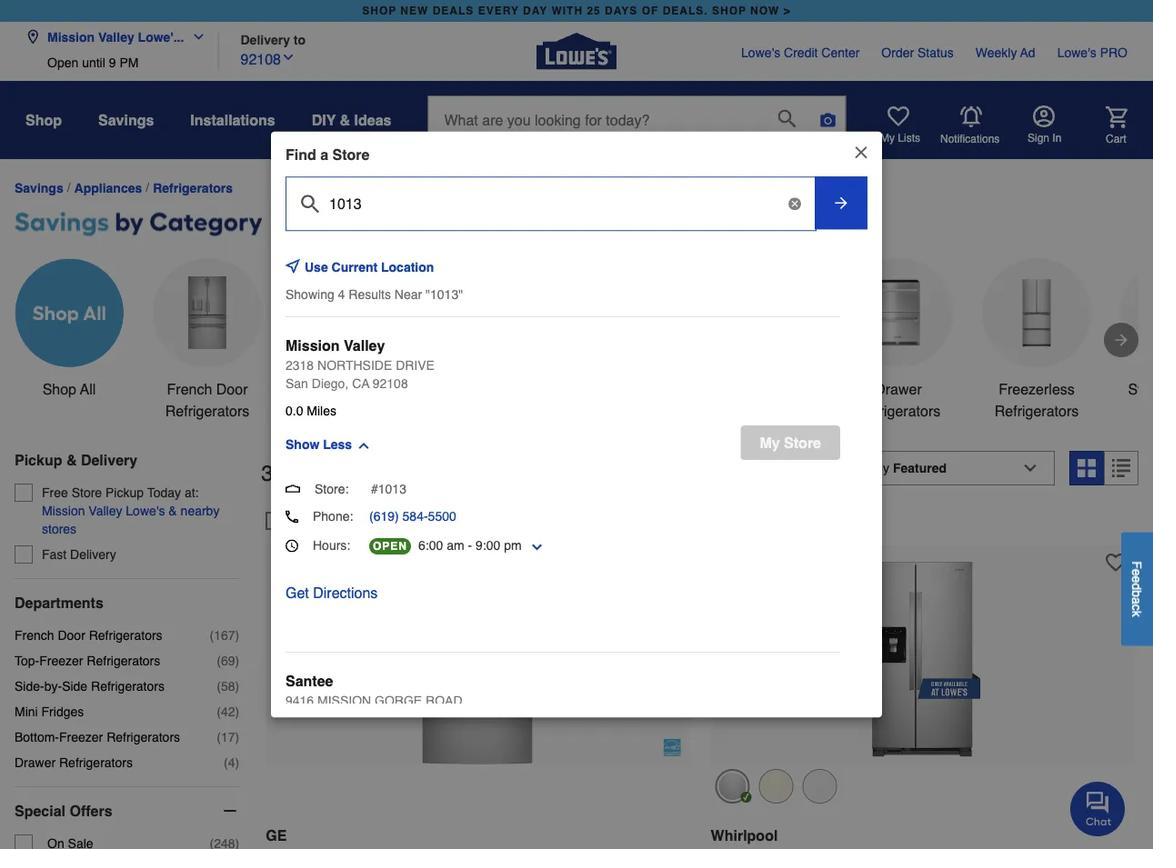 Task type: vqa. For each thing, say whether or not it's contained in the screenshot.
1st # from the left
no



Task type: describe. For each thing, give the bounding box(es) containing it.
(619) 584-5500
[[369, 510, 456, 524]]

lowe's home improvement account image
[[1033, 106, 1055, 127]]

mission for mission valley lowe's & nearby stores
[[42, 504, 85, 519]]

order
[[882, 45, 914, 60]]

santee 9416 mission gorge road santee, ca 92071
[[286, 673, 462, 727]]

0 vertical spatial delivery
[[241, 32, 290, 47]]

my for my lists
[[880, 132, 895, 145]]

sign
[[1028, 132, 1050, 145]]

history image
[[286, 540, 298, 553]]

lowe's for lowe's pro
[[1057, 45, 1097, 60]]

store for free store pickup today at:
[[72, 486, 102, 500]]

side- inside the side-by-side refrigerators
[[304, 381, 338, 398]]

0 vertical spatial pickup
[[15, 452, 62, 468]]

1 horizontal spatial pickup
[[106, 486, 144, 500]]

energy star qualified image
[[664, 739, 682, 757]]

get directions
[[286, 585, 378, 601]]

phone image
[[286, 511, 298, 524]]

stain button
[[1121, 258, 1153, 400]]

until
[[82, 55, 105, 70]]

mission valley lowe'...
[[47, 30, 184, 44]]

road
[[426, 694, 462, 709]]

close image
[[852, 143, 870, 162]]

lowe's home improvement logo image
[[537, 11, 617, 91]]

& inside mission valley lowe's & nearby stores
[[169, 504, 177, 519]]

f e e d b a c k
[[1130, 561, 1145, 617]]

f e e d b a c k button
[[1121, 533, 1153, 646]]

appliances link
[[74, 180, 142, 195]]

my lists link
[[880, 106, 920, 146]]

savings for savings
[[98, 111, 154, 128]]

gps image
[[286, 259, 300, 273]]

my for my store
[[760, 435, 780, 451]]

1 vertical spatial side
[[62, 679, 87, 694]]

1 e from the top
[[1130, 569, 1145, 576]]

fast
[[42, 548, 67, 562]]

top-freezer refrigerators
[[15, 654, 160, 669]]

ca inside mission valley 2318 northside drive san diego, ca 92108
[[352, 377, 369, 391]]

now
[[750, 5, 780, 17]]

pagoda image
[[286, 482, 300, 496]]

in
[[1053, 132, 1062, 145]]

freezer for top-
[[39, 654, 83, 669]]

hours
[[313, 539, 347, 553]]

drawer inside button
[[875, 381, 922, 398]]

near
[[395, 288, 422, 302]]

mission valley link
[[286, 335, 385, 357]]

lowe's home improvement notification center image
[[960, 106, 982, 128]]

showing                                      4                                     results near "1013"
[[286, 288, 463, 302]]

my lists
[[880, 132, 920, 145]]

mission for mission valley 2318 northside drive san diego, ca 92108
[[286, 337, 340, 354]]

shop all button
[[15, 258, 124, 400]]

results
[[349, 288, 391, 302]]

chevron down image inside mission valley lowe'... button
[[184, 30, 206, 44]]

92108 inside button
[[241, 51, 281, 68]]

phone:
[[313, 510, 353, 524]]

northside
[[317, 359, 392, 373]]

find
[[286, 146, 316, 163]]

showing
[[286, 288, 334, 302]]

side inside the side-by-side refrigerators
[[358, 381, 387, 398]]

door inside french door refrigerators
[[216, 381, 248, 398]]

mission valley 2318 northside drive san diego, ca 92108
[[286, 337, 435, 391]]

-
[[468, 539, 472, 553]]

delivery to
[[241, 32, 306, 47]]

status
[[918, 45, 954, 60]]

get directions link
[[286, 582, 378, 604]]

biscuit image
[[759, 769, 794, 804]]

location image
[[25, 30, 40, 44]]

diego,
[[312, 377, 349, 391]]

arrow right image
[[832, 194, 850, 212]]

days
[[605, 5, 638, 17]]

bottom-
[[15, 730, 59, 745]]

1001161398 element
[[266, 512, 351, 530]]

show less
[[286, 437, 352, 452]]

1 vertical spatial drawer refrigerators
[[15, 756, 133, 770]]

arrow right image
[[1112, 331, 1131, 349]]

fingerprint resistant stainless steel image
[[715, 769, 750, 804]]

installations
[[190, 111, 275, 128]]

heart outline image
[[1106, 553, 1126, 573]]

day
[[523, 5, 548, 17]]

1 vertical spatial french
[[15, 629, 54, 643]]

notifications
[[940, 132, 1000, 145]]

lowe's credit center
[[741, 45, 860, 60]]

shop for shop
[[25, 111, 62, 128]]

mission valley lowe's & nearby stores
[[42, 504, 220, 537]]

167
[[214, 629, 235, 643]]

0 horizontal spatial side-by-side refrigerators
[[15, 679, 165, 694]]

) for ( 58 )
[[235, 679, 239, 694]]

shop for shop all
[[42, 381, 76, 398]]

deals.
[[663, 5, 708, 17]]

shop all
[[42, 381, 96, 398]]

whirlpool link
[[711, 827, 1134, 849]]

& for pickup
[[66, 452, 77, 468]]

offers
[[70, 803, 112, 820]]

use
[[305, 260, 328, 275]]

stain
[[1128, 381, 1153, 398]]

1 shop from the left
[[362, 5, 397, 17]]

bottom-freezer refrigerators
[[15, 730, 180, 745]]

"1013"
[[426, 288, 463, 302]]

17
[[221, 730, 235, 745]]

cart
[[1106, 133, 1127, 145]]

cart button
[[1081, 106, 1128, 146]]

location
[[381, 260, 434, 275]]

92108 inside mission valley 2318 northside drive san diego, ca 92108
[[373, 377, 408, 391]]

special offers
[[15, 803, 112, 820]]

( 69 )
[[217, 654, 239, 669]]

grid view image
[[1078, 459, 1096, 478]]

my store button
[[741, 426, 840, 460]]

0 horizontal spatial side-
[[15, 679, 44, 694]]

0 vertical spatial store
[[332, 146, 370, 163]]

by- inside the side-by-side refrigerators
[[338, 381, 358, 398]]

sign in button
[[1028, 106, 1062, 146]]

) for ( 69 )
[[235, 654, 239, 669]]

diy & ideas button
[[312, 104, 392, 136]]

9416
[[286, 694, 314, 709]]

0 horizontal spatial by-
[[44, 679, 62, 694]]

open for open
[[373, 540, 407, 553]]

order status link
[[882, 44, 954, 62]]

san
[[286, 377, 308, 391]]

ge
[[266, 827, 287, 844]]

my store
[[760, 435, 821, 451]]

santee,
[[286, 712, 329, 727]]

lowe's inside mission valley lowe's & nearby stores
[[126, 504, 165, 519]]

savings by category. image
[[15, 210, 1139, 241]]

lowe's credit center link
[[741, 44, 860, 62]]

freezerless
[[999, 381, 1075, 398]]

6:00 am - 9:00 pm
[[418, 539, 522, 553]]

camera image
[[819, 111, 837, 129]]

357
[[261, 461, 298, 486]]



Task type: locate. For each thing, give the bounding box(es) containing it.
1 horizontal spatial 92108
[[373, 377, 408, 391]]

lists
[[898, 132, 920, 145]]

4 left results
[[338, 288, 345, 302]]

search image
[[778, 109, 796, 128]]

5 ) from the top
[[235, 730, 239, 745]]

a inside button
[[1130, 598, 1145, 605]]

compare
[[299, 514, 351, 528]]

( for 17
[[217, 730, 221, 745]]

stores
[[42, 522, 77, 537]]

0 vertical spatial door
[[216, 381, 248, 398]]

pickup up the free
[[15, 452, 62, 468]]

0 horizontal spatial a
[[320, 146, 328, 163]]

free
[[42, 486, 68, 500]]

savings button
[[98, 104, 154, 136]]

savings for savings / appliances / refrigerators
[[15, 180, 63, 195]]

0 horizontal spatial /
[[67, 181, 71, 195]]

) for ( 167 )
[[235, 629, 239, 643]]

delivery left to
[[241, 32, 290, 47]]

0 vertical spatial side-by-side refrigerators
[[304, 381, 388, 419]]

0 horizontal spatial &
[[66, 452, 77, 468]]

side- down top-
[[15, 679, 44, 694]]

0 horizontal spatial shop
[[362, 5, 397, 17]]

1 / from the left
[[67, 181, 71, 195]]

appliances
[[74, 180, 142, 195]]

french door refrigerators left 0.0
[[165, 381, 249, 419]]

1 vertical spatial valley
[[344, 337, 385, 354]]

) for ( 17 )
[[235, 730, 239, 745]]

1 horizontal spatial side-
[[304, 381, 338, 398]]

( 58 )
[[217, 679, 239, 694]]

e up b on the right of the page
[[1130, 576, 1145, 583]]

1 horizontal spatial &
[[169, 504, 177, 519]]

valley inside mission valley lowe's & nearby stores
[[89, 504, 122, 519]]

valley inside mission valley 2318 northside drive san diego, ca 92108
[[344, 337, 385, 354]]

( 4 )
[[224, 756, 239, 770]]

0 horizontal spatial pickup
[[15, 452, 62, 468]]

shop button
[[25, 104, 62, 136]]

4 for showing
[[338, 288, 345, 302]]

0 vertical spatial side-
[[304, 381, 338, 398]]

sign in
[[1028, 132, 1062, 145]]

0 horizontal spatial french door refrigerators
[[15, 629, 162, 643]]

b
[[1130, 590, 1145, 598]]

) down 69
[[235, 679, 239, 694]]

door
[[216, 381, 248, 398], [58, 629, 85, 643]]

chevron down image
[[184, 30, 206, 44], [281, 50, 296, 65]]

None search field
[[428, 95, 846, 161]]

& up the free
[[66, 452, 77, 468]]

1 horizontal spatial by-
[[338, 381, 358, 398]]

1 horizontal spatial store
[[332, 146, 370, 163]]

k
[[1130, 611, 1145, 617]]

0 horizontal spatial lowe's
[[126, 504, 165, 519]]

2 e from the top
[[1130, 576, 1145, 583]]

lowe's home improvement lists image
[[888, 106, 910, 127]]

departments element
[[15, 594, 239, 612]]

valley
[[98, 30, 134, 44], [344, 337, 385, 354], [89, 504, 122, 519]]

valley for mission valley 2318 northside drive san diego, ca 92108
[[344, 337, 385, 354]]

1 horizontal spatial french door refrigerators
[[165, 381, 249, 419]]

store inside button
[[784, 435, 821, 451]]

0 horizontal spatial french
[[15, 629, 54, 643]]

white image
[[803, 769, 837, 804]]

savings link
[[15, 180, 63, 195]]

4
[[338, 288, 345, 302], [228, 756, 235, 770]]

am
[[447, 539, 464, 553]]

) for ( 4 )
[[235, 756, 239, 770]]

1 horizontal spatial lowe's
[[741, 45, 781, 60]]

refrigerators link
[[153, 180, 233, 195]]

( 17 )
[[217, 730, 239, 745]]

installations button
[[190, 104, 275, 136]]

pm
[[119, 55, 139, 70]]

0 horizontal spatial side
[[62, 679, 87, 694]]

savings inside the savings / appliances / refrigerators
[[15, 180, 63, 195]]

1 vertical spatial 4
[[228, 756, 235, 770]]

weekly ad
[[976, 45, 1036, 60]]

0 horizontal spatial ca
[[333, 712, 350, 727]]

0 vertical spatial freezer
[[39, 654, 83, 669]]

1 vertical spatial drawer
[[15, 756, 56, 770]]

mission valley lowe'... button
[[25, 19, 213, 55]]

door left 'san'
[[216, 381, 248, 398]]

refrigerators inside the savings / appliances / refrigerators
[[153, 180, 233, 195]]

1 vertical spatial side-by-side refrigerators
[[15, 679, 165, 694]]

chevron down image inside 92108 button
[[281, 50, 296, 65]]

a
[[320, 146, 328, 163], [1130, 598, 1145, 605]]

lowe's left pro
[[1057, 45, 1097, 60]]

6 ) from the top
[[235, 756, 239, 770]]

2 vertical spatial mission
[[42, 504, 85, 519]]

ca inside santee 9416 mission gorge road santee, ca 92071
[[333, 712, 350, 727]]

1 vertical spatial a
[[1130, 598, 1145, 605]]

1 vertical spatial open
[[373, 540, 407, 553]]

by- up mini fridges
[[44, 679, 62, 694]]

delivery up free store pickup today at: at the bottom left of page
[[81, 452, 137, 468]]

freezer for bottom-
[[59, 730, 103, 745]]

( 42 )
[[217, 705, 239, 720]]

a up k at the bottom right of the page
[[1130, 598, 1145, 605]]

1 vertical spatial side-
[[15, 679, 44, 694]]

lowe's left credit
[[741, 45, 781, 60]]

shop up savings link
[[25, 111, 62, 128]]

0 vertical spatial french door refrigerators
[[165, 381, 249, 419]]

2 horizontal spatial &
[[340, 111, 350, 128]]

357 products in
[[261, 461, 417, 486]]

all
[[80, 381, 96, 398]]

9
[[109, 55, 116, 70]]

#1013
[[371, 482, 407, 497]]

every
[[478, 5, 519, 17]]

2 horizontal spatial store
[[784, 435, 821, 451]]

valley for mission valley lowe'...
[[98, 30, 134, 44]]

geprofile 27.9-cu ft smart french door refrigerator with ice maker and door within door (fingerprint-resistant stainless steel) energy star element
[[266, 545, 689, 765]]

0 vertical spatial valley
[[98, 30, 134, 44]]

santee link
[[286, 671, 333, 692]]

center
[[822, 45, 860, 60]]

side-by-side refrigerators down top-freezer refrigerators
[[15, 679, 165, 694]]

pickup & delivery
[[15, 452, 137, 468]]

1 vertical spatial savings
[[15, 180, 63, 195]]

) down ( 17 )
[[235, 756, 239, 770]]

& right diy
[[340, 111, 350, 128]]

mission up open until 9 pm
[[47, 30, 95, 44]]

1 horizontal spatial chevron down image
[[281, 50, 296, 65]]

) up ( 58 )
[[235, 654, 239, 669]]

hours :
[[313, 539, 350, 553]]

mission inside mission valley 2318 northside drive san diego, ca 92108
[[286, 337, 340, 354]]

( for 42
[[217, 705, 221, 720]]

0 vertical spatial chevron down image
[[184, 30, 206, 44]]

0 horizontal spatial store
[[72, 486, 102, 500]]

in
[[393, 461, 410, 486]]

0 horizontal spatial my
[[760, 435, 780, 451]]

1 vertical spatial pickup
[[106, 486, 144, 500]]

weekly
[[976, 45, 1017, 60]]

list view image
[[1112, 459, 1131, 478]]

/ right "appliances" link
[[146, 181, 149, 195]]

69
[[221, 654, 235, 669]]

0 horizontal spatial 92108
[[241, 51, 281, 68]]

1 horizontal spatial a
[[1130, 598, 1145, 605]]

0 vertical spatial a
[[320, 146, 328, 163]]

( for 167
[[210, 629, 214, 643]]

chevron down image left the delivery to
[[184, 30, 206, 44]]

shop inside button
[[42, 381, 76, 398]]

side-by-side refrigerators down northside
[[304, 381, 388, 419]]

a right find
[[320, 146, 328, 163]]

top-
[[15, 654, 39, 669]]

current
[[332, 260, 378, 275]]

0 vertical spatial mission
[[47, 30, 95, 44]]

2318
[[286, 359, 314, 373]]

ca
[[352, 377, 369, 391], [333, 712, 350, 727]]

valley inside mission valley lowe'... button
[[98, 30, 134, 44]]

9:00
[[476, 539, 501, 553]]

( for 69
[[217, 654, 221, 669]]

ca down mission
[[333, 712, 350, 727]]

valley up northside
[[344, 337, 385, 354]]

french door refrigerators inside button
[[165, 381, 249, 419]]

:
[[347, 539, 350, 553]]

0 vertical spatial 92108
[[241, 51, 281, 68]]

& down today
[[169, 504, 177, 519]]

mission up 2318 in the top left of the page
[[286, 337, 340, 354]]

store
[[332, 146, 370, 163], [784, 435, 821, 451], [72, 486, 102, 500]]

0 horizontal spatial chevron down image
[[184, 30, 206, 44]]

0 vertical spatial side
[[358, 381, 387, 398]]

0 horizontal spatial savings
[[15, 180, 63, 195]]

open left until
[[47, 55, 78, 70]]

side
[[358, 381, 387, 398], [62, 679, 87, 694]]

)
[[235, 629, 239, 643], [235, 654, 239, 669], [235, 679, 239, 694], [235, 705, 239, 720], [235, 730, 239, 745], [235, 756, 239, 770]]

chat invite button image
[[1071, 781, 1126, 837]]

side-by-side refrigerators inside side-by-side refrigerators button
[[304, 381, 388, 419]]

drawer
[[875, 381, 922, 398], [15, 756, 56, 770]]

1 vertical spatial by-
[[44, 679, 62, 694]]

1 vertical spatial store
[[784, 435, 821, 451]]

584-
[[403, 510, 428, 524]]

) up ( 4 )
[[235, 730, 239, 745]]

1 ) from the top
[[235, 629, 239, 643]]

pickup up mission valley lowe's & nearby stores at left
[[106, 486, 144, 500]]

lowe's home improvement cart image
[[1106, 106, 1128, 128]]

1 horizontal spatial french
[[167, 381, 212, 398]]

0.0
[[286, 404, 303, 419]]

mission for mission valley lowe'...
[[47, 30, 95, 44]]

0 horizontal spatial door
[[58, 629, 85, 643]]

&
[[340, 111, 350, 128], [66, 452, 77, 468], [169, 504, 177, 519]]

92071
[[354, 712, 389, 727]]

open for open until 9 pm
[[47, 55, 78, 70]]

door up top-freezer refrigerators
[[58, 629, 85, 643]]

ca down northside
[[352, 377, 369, 391]]

2 vertical spatial delivery
[[70, 548, 116, 562]]

0 vertical spatial my
[[880, 132, 895, 145]]

0 vertical spatial open
[[47, 55, 78, 70]]

0 vertical spatial &
[[340, 111, 350, 128]]

shop left now
[[712, 5, 747, 17]]

shop left the new
[[362, 5, 397, 17]]

92108 button
[[241, 47, 296, 70]]

mission inside button
[[47, 30, 95, 44]]

0 horizontal spatial 4
[[228, 756, 235, 770]]

valley down free store pickup today at: at the bottom left of page
[[89, 504, 122, 519]]

mission valley lowe's & nearby stores button
[[42, 502, 239, 539]]

to
[[294, 32, 306, 47]]

store for my store
[[784, 435, 821, 451]]

french door refrigerators up top-freezer refrigerators
[[15, 629, 162, 643]]

1 vertical spatial ca
[[333, 712, 350, 727]]

lowe's pro
[[1057, 45, 1128, 60]]

less
[[323, 437, 352, 452]]

minus image
[[221, 802, 239, 820]]

side down northside
[[358, 381, 387, 398]]

mission
[[47, 30, 95, 44], [286, 337, 340, 354], [42, 504, 85, 519]]

shop left all
[[42, 381, 76, 398]]

savings / appliances / refrigerators
[[15, 180, 233, 195]]

1 vertical spatial door
[[58, 629, 85, 643]]

1 horizontal spatial side-by-side refrigerators
[[304, 381, 388, 419]]

savings down pm
[[98, 111, 154, 128]]

free store pickup today at:
[[42, 486, 199, 500]]

2 vertical spatial store
[[72, 486, 102, 500]]

lowe's for lowe's credit center
[[741, 45, 781, 60]]

fast delivery
[[42, 548, 116, 562]]

1 vertical spatial french door refrigerators
[[15, 629, 162, 643]]

1 horizontal spatial drawer refrigerators
[[857, 381, 941, 419]]

2 horizontal spatial lowe's
[[1057, 45, 1097, 60]]

miles
[[307, 404, 337, 419]]

1 horizontal spatial 4
[[338, 288, 345, 302]]

mini fridges
[[15, 705, 84, 720]]

1 vertical spatial shop
[[42, 381, 76, 398]]

1 horizontal spatial side
[[358, 381, 387, 398]]

) down ( 58 )
[[235, 705, 239, 720]]

4 ) from the top
[[235, 705, 239, 720]]

french door refrigerators
[[165, 381, 249, 419], [15, 629, 162, 643]]

mission
[[317, 694, 371, 709]]

get
[[286, 585, 309, 601]]

0 horizontal spatial drawer refrigerators
[[15, 756, 133, 770]]

side- up miles
[[304, 381, 338, 398]]

lowe'...
[[138, 30, 184, 44]]

french
[[167, 381, 212, 398], [15, 629, 54, 643]]

& for diy
[[340, 111, 350, 128]]

2 ) from the top
[[235, 654, 239, 669]]

Zip Code, City, State or Store # text field
[[293, 186, 808, 213]]

42
[[221, 705, 235, 720]]

1 horizontal spatial door
[[216, 381, 248, 398]]

ge link
[[266, 827, 689, 849]]

0 vertical spatial french
[[167, 381, 212, 398]]

my inside button
[[760, 435, 780, 451]]

1 vertical spatial mission
[[286, 337, 340, 354]]

4 down ( 17 )
[[228, 756, 235, 770]]

order status
[[882, 45, 954, 60]]

0 horizontal spatial drawer
[[15, 756, 56, 770]]

shop new deals every day with 25 days of deals. shop now >
[[362, 5, 791, 17]]

1 vertical spatial freezer
[[59, 730, 103, 745]]

by- down northside
[[338, 381, 358, 398]]

( for 4
[[224, 756, 228, 770]]

1 horizontal spatial open
[[373, 540, 407, 553]]

Search Query text field
[[429, 96, 764, 144]]

ideas
[[354, 111, 392, 128]]

savings down shop button
[[15, 180, 63, 195]]

0 vertical spatial drawer
[[875, 381, 922, 398]]

shop
[[362, 5, 397, 17], [712, 5, 747, 17]]

1 vertical spatial chevron down image
[[281, 50, 296, 65]]

gorge
[[375, 694, 422, 709]]

2 vertical spatial valley
[[89, 504, 122, 519]]

& inside button
[[340, 111, 350, 128]]

5500
[[428, 510, 456, 524]]

(619) 584-5500 link
[[369, 508, 456, 526]]

1 horizontal spatial my
[[880, 132, 895, 145]]

1 horizontal spatial drawer
[[875, 381, 922, 398]]

e up d
[[1130, 569, 1145, 576]]

0 vertical spatial drawer refrigerators
[[857, 381, 941, 419]]

mission inside mission valley lowe's & nearby stores
[[42, 504, 85, 519]]

92108 down drive
[[373, 377, 408, 391]]

drawer refrigerators
[[857, 381, 941, 419], [15, 756, 133, 770]]

mission up 'stores'
[[42, 504, 85, 519]]

) up 69
[[235, 629, 239, 643]]

/ right savings link
[[67, 181, 71, 195]]

pm
[[504, 539, 522, 553]]

freezer down fridges
[[59, 730, 103, 745]]

1 vertical spatial 92108
[[373, 377, 408, 391]]

side up fridges
[[62, 679, 87, 694]]

french inside french door refrigerators
[[167, 381, 212, 398]]

3 ) from the top
[[235, 679, 239, 694]]

0 vertical spatial savings
[[98, 111, 154, 128]]

freezer up fridges
[[39, 654, 83, 669]]

delivery right fast at the bottom of page
[[70, 548, 116, 562]]

at:
[[185, 486, 199, 500]]

1 horizontal spatial ca
[[352, 377, 369, 391]]

valley up 9
[[98, 30, 134, 44]]

valley for mission valley lowe's & nearby stores
[[89, 504, 122, 519]]

0 vertical spatial shop
[[25, 111, 62, 128]]

92108 down the delivery to
[[241, 51, 281, 68]]

) for ( 42 )
[[235, 705, 239, 720]]

1 horizontal spatial shop
[[712, 5, 747, 17]]

( for 58
[[217, 679, 221, 694]]

open down (619)
[[373, 540, 407, 553]]

0 vertical spatial ca
[[352, 377, 369, 391]]

4 for (
[[228, 756, 235, 770]]

chevron down image down to
[[281, 50, 296, 65]]

0 horizontal spatial open
[[47, 55, 78, 70]]

2 shop from the left
[[712, 5, 747, 17]]

drawer refrigerators inside button
[[857, 381, 941, 419]]

lowe's pro link
[[1057, 44, 1128, 62]]

1 vertical spatial &
[[66, 452, 77, 468]]

2 / from the left
[[146, 181, 149, 195]]

lowe's down today
[[126, 504, 165, 519]]

0 vertical spatial by-
[[338, 381, 358, 398]]

1 vertical spatial delivery
[[81, 452, 137, 468]]

25
[[587, 5, 601, 17]]

1 vertical spatial my
[[760, 435, 780, 451]]

0 vertical spatial 4
[[338, 288, 345, 302]]

( 167 )
[[210, 629, 239, 643]]



